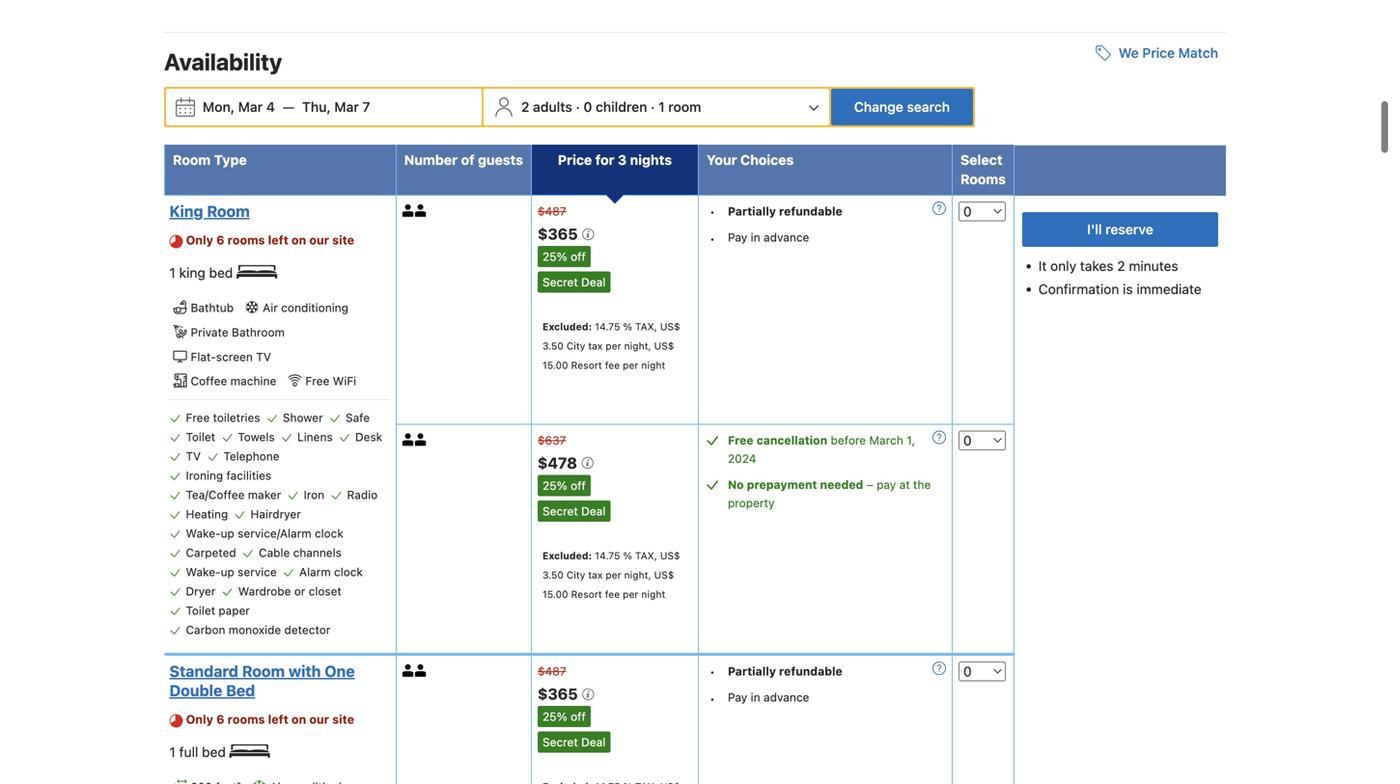 Task type: describe. For each thing, give the bounding box(es) containing it.
mon, mar 4 button
[[195, 90, 283, 125]]

no
[[728, 478, 744, 492]]

wake- for wake-up service/alarm clock
[[186, 527, 221, 541]]

adults
[[533, 99, 572, 115]]

towels
[[238, 431, 275, 444]]

1 for king room
[[169, 265, 176, 281]]

$478
[[538, 454, 581, 473]]

bed for king room
[[209, 265, 233, 281]]

dryer
[[186, 585, 216, 599]]

25% off. you're getting a reduced rate because this property is offering a discount.. element for standard room with one double bed
[[538, 707, 591, 728]]

only 6 rooms left on our site for standard
[[186, 713, 354, 727]]

resort for $478
[[571, 589, 602, 600]]

wake- for wake-up service
[[186, 566, 221, 579]]

pay
[[877, 478, 896, 492]]

tax for $478
[[588, 570, 603, 581]]

king
[[179, 265, 205, 281]]

tea/coffee
[[186, 489, 245, 502]]

25% off for king room
[[543, 250, 586, 264]]

the
[[913, 478, 931, 492]]

or
[[294, 585, 305, 599]]

i'll reserve button
[[1023, 212, 1219, 247]]

night for $478
[[641, 589, 666, 600]]

closet
[[309, 585, 342, 599]]

14.75 for $365
[[595, 321, 620, 333]]

occupancy image for king room
[[402, 205, 415, 217]]

free toiletries
[[186, 411, 260, 425]]

14.75 % tax, us$ 3.50 city tax per night, us$ 15.00 resort fee per night for $478
[[543, 550, 680, 600]]

thu, mar 7 button
[[295, 90, 378, 125]]

guests
[[478, 152, 523, 168]]

secret deal for standard room with one double bed
[[543, 736, 606, 750]]

2 secret from the top
[[543, 505, 578, 518]]

25% off for standard room with one double bed
[[543, 711, 586, 724]]

1 • from the top
[[710, 205, 715, 219]]

occupancy image for standard room with one double bed
[[402, 665, 415, 678]]

linens
[[297, 431, 333, 444]]

fee for $478
[[605, 589, 620, 600]]

match
[[1179, 45, 1219, 61]]

on for standard room with one double bed
[[292, 713, 306, 727]]

1 horizontal spatial tv
[[256, 350, 271, 364]]

conditioning
[[281, 301, 349, 315]]

toilet paper
[[186, 605, 250, 618]]

refundable for king room
[[779, 205, 843, 218]]

hairdryer
[[251, 508, 301, 522]]

bathtub
[[191, 301, 234, 315]]

air conditioning
[[263, 301, 349, 315]]

pay for standard room with one double bed
[[728, 691, 748, 705]]

air
[[263, 301, 278, 315]]

deal for standard room with one double bed
[[581, 736, 606, 750]]

left for standard room with one double bed
[[268, 713, 288, 727]]

ironing
[[186, 469, 223, 483]]

2 mar from the left
[[334, 99, 359, 115]]

25% for standard room with one double bed
[[543, 711, 567, 724]]

prepayment
[[747, 478, 817, 492]]

0 horizontal spatial price
[[558, 152, 592, 168]]

2 more details on meals and payment options image from the top
[[933, 431, 946, 445]]

1 for standard room with one double bed
[[169, 745, 176, 761]]

partially for standard room with one double bed
[[728, 665, 776, 679]]

for
[[595, 152, 615, 168]]

room for king
[[207, 202, 250, 221]]

secret deal for king room
[[543, 276, 606, 289]]

shower
[[283, 411, 323, 425]]

safe
[[346, 411, 370, 425]]

site for standard room with one double bed
[[332, 713, 354, 727]]

3.50 for $365
[[543, 340, 564, 352]]

wardrobe
[[238, 585, 291, 599]]

cable
[[259, 547, 290, 560]]

paper
[[219, 605, 250, 618]]

secret deal. you're getting a reduced rate because this property is offering member-only deals when you're signed into your booking.com account.. element for king room
[[538, 272, 611, 293]]

toiletries
[[213, 411, 260, 425]]

1 mar from the left
[[238, 99, 263, 115]]

desk
[[355, 431, 383, 444]]

2 secret deal. you're getting a reduced rate because this property is offering member-only deals when you're signed into your booking.com account.. element from the top
[[538, 501, 611, 522]]

night, for $478
[[624, 570, 651, 581]]

$487 for standard room with one double bed
[[538, 665, 567, 679]]

15.00 for $478
[[543, 589, 568, 600]]

availability
[[164, 48, 282, 75]]

radio
[[347, 489, 378, 502]]

3.50 for $478
[[543, 570, 564, 581]]

wifi
[[333, 375, 356, 388]]

4
[[266, 99, 275, 115]]

before
[[831, 434, 866, 448]]

bed
[[226, 682, 255, 701]]

% for $478
[[623, 550, 632, 562]]

1 · from the left
[[576, 99, 580, 115]]

–
[[867, 478, 874, 492]]

2 25% off from the top
[[543, 479, 586, 493]]

excluded: for $478
[[543, 550, 592, 562]]

resort for $365
[[571, 360, 602, 371]]

secret for standard room with one double bed
[[543, 736, 578, 750]]

nights
[[630, 152, 672, 168]]

king
[[169, 202, 203, 221]]

maker
[[248, 489, 281, 502]]

double
[[169, 682, 222, 701]]

night for $365
[[641, 360, 666, 371]]

1,
[[907, 434, 915, 448]]

is
[[1123, 282, 1133, 297]]

our for standard room with one double bed
[[309, 713, 329, 727]]

% for $365
[[623, 321, 632, 333]]

only for king room
[[186, 233, 213, 247]]

1 more details on meals and payment options image from the top
[[933, 202, 946, 215]]

6 for standard
[[216, 713, 225, 727]]

0 vertical spatial clock
[[315, 527, 344, 541]]

2 off from the top
[[571, 479, 586, 493]]

0 vertical spatial room
[[173, 152, 211, 168]]

1 vertical spatial clock
[[334, 566, 363, 579]]

off for standard room with one double bed
[[571, 711, 586, 724]]

$365 for king room
[[538, 225, 582, 244]]

tax, for $478
[[635, 550, 657, 562]]

we price match button
[[1088, 36, 1226, 71]]

no prepayment needed
[[728, 478, 864, 492]]

2 secret deal from the top
[[543, 505, 606, 518]]

4 • from the top
[[710, 693, 715, 706]]

carpeted
[[186, 547, 236, 560]]

2 inside dropdown button
[[521, 99, 530, 115]]

rooms for king
[[228, 233, 265, 247]]

ironing facilities
[[186, 469, 271, 483]]

carbon monoxide detector
[[186, 624, 331, 637]]

2 adults · 0 children · 1 room button
[[486, 89, 827, 126]]

private bathroom
[[191, 326, 285, 339]]

choices
[[741, 152, 794, 168]]

0 horizontal spatial tv
[[186, 450, 201, 464]]

site for king room
[[332, 233, 354, 247]]

minutes
[[1129, 258, 1179, 274]]

heating
[[186, 508, 228, 522]]

monoxide
[[229, 624, 281, 637]]

city for $478
[[567, 570, 585, 581]]

at
[[900, 478, 910, 492]]

cable channels
[[259, 547, 342, 560]]

standard
[[169, 663, 238, 681]]

cancellation
[[757, 434, 828, 448]]

service/alarm
[[238, 527, 311, 541]]

15.00 for $365
[[543, 360, 568, 371]]

$365 for standard room with one double bed
[[538, 686, 582, 704]]

king room
[[169, 202, 250, 221]]

14.75 % tax, us$ 3.50 city tax per night, us$ 15.00 resort fee per night for $365
[[543, 321, 680, 371]]

it
[[1039, 258, 1047, 274]]

partially refundable for standard room with one double bed
[[728, 665, 843, 679]]

flat-
[[191, 350, 216, 364]]

children
[[596, 99, 647, 115]]

coffee machine
[[191, 375, 276, 388]]

2 25% from the top
[[543, 479, 567, 493]]

thu,
[[302, 99, 331, 115]]

march
[[870, 434, 904, 448]]

left for king room
[[268, 233, 288, 247]]

private
[[191, 326, 229, 339]]



Task type: locate. For each thing, give the bounding box(es) containing it.
only for standard room with one double bed
[[186, 713, 213, 727]]

6 down 'king room' on the left top of page
[[216, 233, 225, 247]]

2 on from the top
[[292, 713, 306, 727]]

secret for king room
[[543, 276, 578, 289]]

1 only 6 rooms left on our site from the top
[[186, 233, 354, 247]]

3 secret deal from the top
[[543, 736, 606, 750]]

25% for king room
[[543, 250, 567, 264]]

alarm
[[299, 566, 331, 579]]

free
[[305, 375, 330, 388], [186, 411, 210, 425], [728, 434, 754, 448]]

2 night, from the top
[[624, 570, 651, 581]]

occupancy image
[[402, 205, 415, 217], [402, 665, 415, 678], [415, 665, 428, 678]]

rooms for standard
[[228, 713, 265, 727]]

your choices
[[707, 152, 794, 168]]

· right children
[[651, 99, 655, 115]]

occupancy image
[[415, 205, 428, 217], [402, 434, 415, 447], [415, 434, 428, 447]]

0 vertical spatial tax,
[[635, 321, 657, 333]]

25% off. you're getting a reduced rate because this property is offering a discount.. element for king room
[[538, 246, 591, 268]]

0 vertical spatial excluded:
[[543, 321, 592, 333]]

1 left from the top
[[268, 233, 288, 247]]

room
[[173, 152, 211, 168], [207, 202, 250, 221], [242, 663, 285, 681]]

2 14.75 % tax, us$ 3.50 city tax per night, us$ 15.00 resort fee per night from the top
[[543, 550, 680, 600]]

our for king room
[[309, 233, 329, 247]]

1 tax, from the top
[[635, 321, 657, 333]]

free cancellation
[[728, 434, 828, 448]]

secret deal
[[543, 276, 606, 289], [543, 505, 606, 518], [543, 736, 606, 750]]

2 rooms from the top
[[228, 713, 265, 727]]

only down double
[[186, 713, 213, 727]]

facilities
[[226, 469, 271, 483]]

2 vertical spatial room
[[242, 663, 285, 681]]

only
[[186, 233, 213, 247], [186, 713, 213, 727]]

room left type
[[173, 152, 211, 168]]

0 vertical spatial refundable
[[779, 205, 843, 218]]

1 in from the top
[[751, 231, 760, 244]]

1 vertical spatial site
[[332, 713, 354, 727]]

2 % from the top
[[623, 550, 632, 562]]

change
[[854, 99, 904, 115]]

1 vertical spatial 3.50
[[543, 570, 564, 581]]

0 vertical spatial 25% off. you're getting a reduced rate because this property is offering a discount.. element
[[538, 246, 591, 268]]

14.75 for $478
[[595, 550, 620, 562]]

full
[[179, 745, 198, 761]]

1 vertical spatial advance
[[764, 691, 810, 705]]

our down "king room" 'link'
[[309, 233, 329, 247]]

telephone
[[223, 450, 280, 464]]

up for service
[[221, 566, 234, 579]]

we
[[1119, 45, 1139, 61]]

1 fee from the top
[[605, 360, 620, 371]]

tv down bathroom
[[256, 350, 271, 364]]

rooms down the bed
[[228, 713, 265, 727]]

1 night, from the top
[[624, 340, 651, 352]]

pay
[[728, 231, 748, 244], [728, 691, 748, 705]]

1 horizontal spatial 2
[[1117, 258, 1125, 274]]

2024
[[728, 452, 757, 466]]

property
[[728, 497, 775, 510]]

1 only from the top
[[186, 233, 213, 247]]

1 vertical spatial 14.75
[[595, 550, 620, 562]]

we price match
[[1119, 45, 1219, 61]]

wardrobe or closet
[[238, 585, 342, 599]]

channels
[[293, 547, 342, 560]]

0 vertical spatial partially
[[728, 205, 776, 218]]

1 vertical spatial off
[[571, 479, 586, 493]]

site
[[332, 233, 354, 247], [332, 713, 354, 727]]

·
[[576, 99, 580, 115], [651, 99, 655, 115]]

0 vertical spatial toilet
[[186, 431, 215, 444]]

2 vertical spatial secret deal. you're getting a reduced rate because this property is offering member-only deals when you're signed into your booking.com account.. element
[[538, 732, 611, 754]]

service
[[238, 566, 277, 579]]

1 off from the top
[[571, 250, 586, 264]]

on for king room
[[292, 233, 306, 247]]

1 inside dropdown button
[[659, 99, 665, 115]]

14.75 % tax, us$ 3.50 city tax per night, us$ 15.00 resort fee per night
[[543, 321, 680, 371], [543, 550, 680, 600]]

bed for standard room with one double bed
[[202, 745, 226, 761]]

toilet down free toiletries at the bottom of the page
[[186, 431, 215, 444]]

1 left room
[[659, 99, 665, 115]]

tax for $365
[[588, 340, 603, 352]]

0 vertical spatial 1
[[659, 99, 665, 115]]

1 vertical spatial pay in advance
[[728, 691, 810, 705]]

0 vertical spatial partially refundable
[[728, 205, 843, 218]]

price
[[1143, 45, 1175, 61], [558, 152, 592, 168]]

fee for $365
[[605, 360, 620, 371]]

2 25% off. you're getting a reduced rate because this property is offering a discount.. element from the top
[[538, 476, 591, 497]]

0 vertical spatial our
[[309, 233, 329, 247]]

2 vertical spatial off
[[571, 711, 586, 724]]

2 6 from the top
[[216, 713, 225, 727]]

1 vertical spatial partially refundable
[[728, 665, 843, 679]]

0 vertical spatial rooms
[[228, 233, 265, 247]]

2 wake- from the top
[[186, 566, 221, 579]]

0 horizontal spatial 2
[[521, 99, 530, 115]]

refundable for standard room with one double bed
[[779, 665, 843, 679]]

2 tax from the top
[[588, 570, 603, 581]]

2 vertical spatial deal
[[581, 736, 606, 750]]

night, for $365
[[624, 340, 651, 352]]

wake- down "heating"
[[186, 527, 221, 541]]

2 vertical spatial 1
[[169, 745, 176, 761]]

1 advance from the top
[[764, 231, 810, 244]]

3 off from the top
[[571, 711, 586, 724]]

2 · from the left
[[651, 99, 655, 115]]

free for free wifi
[[305, 375, 330, 388]]

0 vertical spatial more details on meals and payment options image
[[933, 202, 946, 215]]

1 deal from the top
[[581, 276, 606, 289]]

0 vertical spatial city
[[567, 340, 585, 352]]

on down standard room with one double bed link
[[292, 713, 306, 727]]

free for free cancellation
[[728, 434, 754, 448]]

1 secret from the top
[[543, 276, 578, 289]]

2 up is
[[1117, 258, 1125, 274]]

up down carpeted
[[221, 566, 234, 579]]

2 toilet from the top
[[186, 605, 215, 618]]

mon,
[[203, 99, 235, 115]]

up for service/alarm
[[221, 527, 234, 541]]

2 14.75 from the top
[[595, 550, 620, 562]]

2 excluded: from the top
[[543, 550, 592, 562]]

2 $365 from the top
[[538, 686, 582, 704]]

2 up from the top
[[221, 566, 234, 579]]

1 6 from the top
[[216, 233, 225, 247]]

room inside standard room with one double bed
[[242, 663, 285, 681]]

1 vertical spatial up
[[221, 566, 234, 579]]

•
[[710, 205, 715, 219], [710, 232, 715, 246], [710, 666, 715, 679], [710, 693, 715, 706]]

1 $365 from the top
[[538, 225, 582, 244]]

site down "king room" 'link'
[[332, 233, 354, 247]]

3 secret from the top
[[543, 736, 578, 750]]

3 25% off from the top
[[543, 711, 586, 724]]

city
[[567, 340, 585, 352], [567, 570, 585, 581]]

your
[[707, 152, 737, 168]]

free left "wifi"
[[305, 375, 330, 388]]

2 vertical spatial secret deal
[[543, 736, 606, 750]]

pay in advance for standard room with one double bed
[[728, 691, 810, 705]]

select
[[961, 152, 1003, 168]]

secret deal. you're getting a reduced rate because this property is offering member-only deals when you're signed into your booking.com account.. element
[[538, 272, 611, 293], [538, 501, 611, 522], [538, 732, 611, 754]]

1 25% from the top
[[543, 250, 567, 264]]

1 vertical spatial our
[[309, 713, 329, 727]]

price right we
[[1143, 45, 1175, 61]]

2 only 6 rooms left on our site from the top
[[186, 713, 354, 727]]

2 inside it only takes 2 minutes confirmation is immediate
[[1117, 258, 1125, 274]]

0 vertical spatial up
[[221, 527, 234, 541]]

1 excluded: from the top
[[543, 321, 592, 333]]

standard room with one double bed link
[[169, 663, 385, 701]]

0 vertical spatial secret
[[543, 276, 578, 289]]

deal
[[581, 276, 606, 289], [581, 505, 606, 518], [581, 736, 606, 750]]

refundable
[[779, 205, 843, 218], [779, 665, 843, 679]]

mar
[[238, 99, 263, 115], [334, 99, 359, 115]]

left down standard room with one double bed link
[[268, 713, 288, 727]]

partially refundable for king room
[[728, 205, 843, 218]]

1 refundable from the top
[[779, 205, 843, 218]]

3 25% from the top
[[543, 711, 567, 724]]

1 city from the top
[[567, 340, 585, 352]]

1 14.75 % tax, us$ 3.50 city tax per night, us$ 15.00 resort fee per night from the top
[[543, 321, 680, 371]]

0 vertical spatial left
[[268, 233, 288, 247]]

mar left 7 at the top
[[334, 99, 359, 115]]

machine
[[230, 375, 276, 388]]

off
[[571, 250, 586, 264], [571, 479, 586, 493], [571, 711, 586, 724]]

1 vertical spatial only
[[186, 713, 213, 727]]

0 vertical spatial night
[[641, 360, 666, 371]]

more details on meals and payment options image
[[933, 663, 946, 676]]

free for free toiletries
[[186, 411, 210, 425]]

1 vertical spatial secret deal
[[543, 505, 606, 518]]

type
[[214, 152, 247, 168]]

0 vertical spatial 25% off
[[543, 250, 586, 264]]

1 vertical spatial city
[[567, 570, 585, 581]]

1 vertical spatial free
[[186, 411, 210, 425]]

2 pay in advance from the top
[[728, 691, 810, 705]]

1 vertical spatial night
[[641, 589, 666, 600]]

2 vertical spatial secret
[[543, 736, 578, 750]]

toilet for toilet
[[186, 431, 215, 444]]

3 25% off. you're getting a reduced rate because this property is offering a discount.. element from the top
[[538, 707, 591, 728]]

0 vertical spatial off
[[571, 250, 586, 264]]

more details on meals and payment options image
[[933, 202, 946, 215], [933, 431, 946, 445]]

immediate
[[1137, 282, 1202, 297]]

2 refundable from the top
[[779, 665, 843, 679]]

1 vertical spatial toilet
[[186, 605, 215, 618]]

2 in from the top
[[751, 691, 760, 705]]

alarm clock
[[299, 566, 363, 579]]

secret
[[543, 276, 578, 289], [543, 505, 578, 518], [543, 736, 578, 750]]

number of guests
[[404, 152, 523, 168]]

deal for king room
[[581, 276, 606, 289]]

2 resort from the top
[[571, 589, 602, 600]]

excluded: for $365
[[543, 321, 592, 333]]

city for $365
[[567, 340, 585, 352]]

wake-up service
[[186, 566, 277, 579]]

· left 0
[[576, 99, 580, 115]]

screen
[[216, 350, 253, 364]]

1 vertical spatial tv
[[186, 450, 201, 464]]

our
[[309, 233, 329, 247], [309, 713, 329, 727]]

on
[[292, 233, 306, 247], [292, 713, 306, 727]]

bathroom
[[232, 326, 285, 339]]

in for king room
[[751, 231, 760, 244]]

advance for king room
[[764, 231, 810, 244]]

6 down double
[[216, 713, 225, 727]]

0 vertical spatial 15.00
[[543, 360, 568, 371]]

—
[[283, 99, 295, 115]]

0 vertical spatial %
[[623, 321, 632, 333]]

site down "one"
[[332, 713, 354, 727]]

0 vertical spatial in
[[751, 231, 760, 244]]

6 for king
[[216, 233, 225, 247]]

1 horizontal spatial free
[[305, 375, 330, 388]]

2 deal from the top
[[581, 505, 606, 518]]

1 wake- from the top
[[186, 527, 221, 541]]

partially for king room
[[728, 205, 776, 218]]

free down coffee on the left
[[186, 411, 210, 425]]

25% off. you're getting a reduced rate because this property is offering a discount.. element
[[538, 246, 591, 268], [538, 476, 591, 497], [538, 707, 591, 728]]

1 vertical spatial 25% off
[[543, 479, 586, 493]]

room type
[[173, 152, 247, 168]]

2
[[521, 99, 530, 115], [1117, 258, 1125, 274]]

toilet down dryer
[[186, 605, 215, 618]]

search
[[907, 99, 950, 115]]

only 6 rooms left on our site down standard room with one double bed link
[[186, 713, 354, 727]]

1 25% off. you're getting a reduced rate because this property is offering a discount.. element from the top
[[538, 246, 591, 268]]

advance for standard room with one double bed
[[764, 691, 810, 705]]

1 vertical spatial refundable
[[779, 665, 843, 679]]

room up the bed
[[242, 663, 285, 681]]

flat-screen tv
[[191, 350, 271, 364]]

only 6 rooms left on our site for king
[[186, 233, 354, 247]]

1 vertical spatial secret deal. you're getting a reduced rate because this property is offering member-only deals when you're signed into your booking.com account.. element
[[538, 501, 611, 522]]

tv
[[256, 350, 271, 364], [186, 450, 201, 464]]

2 • from the top
[[710, 232, 715, 246]]

clock up channels on the left of page
[[315, 527, 344, 541]]

2 $487 from the top
[[538, 665, 567, 679]]

$365
[[538, 225, 582, 244], [538, 686, 582, 704]]

pay in advance for king room
[[728, 231, 810, 244]]

1 15.00 from the top
[[543, 360, 568, 371]]

2 tax, from the top
[[635, 550, 657, 562]]

2 left from the top
[[268, 713, 288, 727]]

coffee
[[191, 375, 227, 388]]

1 pay from the top
[[728, 231, 748, 244]]

2 vertical spatial 25% off. you're getting a reduced rate because this property is offering a discount.. element
[[538, 707, 591, 728]]

0 vertical spatial night,
[[624, 340, 651, 352]]

1 on from the top
[[292, 233, 306, 247]]

1 pay in advance from the top
[[728, 231, 810, 244]]

0 vertical spatial site
[[332, 233, 354, 247]]

3 • from the top
[[710, 666, 715, 679]]

2 3.50 from the top
[[543, 570, 564, 581]]

1 tax from the top
[[588, 340, 603, 352]]

price inside dropdown button
[[1143, 45, 1175, 61]]

select rooms
[[961, 152, 1006, 187]]

wake- up dryer
[[186, 566, 221, 579]]

free wifi
[[305, 375, 356, 388]]

2 city from the top
[[567, 570, 585, 581]]

0 vertical spatial $365
[[538, 225, 582, 244]]

price for 3 nights
[[558, 152, 672, 168]]

2 advance from the top
[[764, 691, 810, 705]]

i'll reserve
[[1087, 222, 1154, 238]]

1 vertical spatial pay
[[728, 691, 748, 705]]

0 vertical spatial only
[[186, 233, 213, 247]]

0 vertical spatial 25%
[[543, 250, 567, 264]]

1 vertical spatial deal
[[581, 505, 606, 518]]

0 vertical spatial 6
[[216, 233, 225, 247]]

rooms down "king room" 'link'
[[228, 233, 265, 247]]

1 vertical spatial $487
[[538, 665, 567, 679]]

1 % from the top
[[623, 321, 632, 333]]

0 vertical spatial 14.75
[[595, 321, 620, 333]]

3 secret deal. you're getting a reduced rate because this property is offering member-only deals when you're signed into your booking.com account.. element from the top
[[538, 732, 611, 754]]

0 vertical spatial tax
[[588, 340, 603, 352]]

carbon
[[186, 624, 225, 637]]

$487 for king room
[[538, 205, 567, 218]]

1 vertical spatial bed
[[202, 745, 226, 761]]

bed right "full"
[[202, 745, 226, 761]]

1 night from the top
[[641, 360, 666, 371]]

free up 2024
[[728, 434, 754, 448]]

in
[[751, 231, 760, 244], [751, 691, 760, 705]]

before march 1, 2024
[[728, 434, 915, 466]]

room inside 'link'
[[207, 202, 250, 221]]

up up carpeted
[[221, 527, 234, 541]]

1 our from the top
[[309, 233, 329, 247]]

1 vertical spatial partially
[[728, 665, 776, 679]]

0 vertical spatial $487
[[538, 205, 567, 218]]

2 our from the top
[[309, 713, 329, 727]]

1 toilet from the top
[[186, 431, 215, 444]]

1 vertical spatial only 6 rooms left on our site
[[186, 713, 354, 727]]

mar left 4
[[238, 99, 263, 115]]

in for standard room with one double bed
[[751, 691, 760, 705]]

detector
[[284, 624, 331, 637]]

0 vertical spatial secret deal. you're getting a reduced rate because this property is offering member-only deals when you're signed into your booking.com account.. element
[[538, 272, 611, 293]]

1 resort from the top
[[571, 360, 602, 371]]

0
[[584, 99, 592, 115]]

our down with
[[309, 713, 329, 727]]

night
[[641, 360, 666, 371], [641, 589, 666, 600]]

only down 'king room' on the left top of page
[[186, 233, 213, 247]]

left down "king room" 'link'
[[268, 233, 288, 247]]

2 partially from the top
[[728, 665, 776, 679]]

price left for
[[558, 152, 592, 168]]

1 25% off from the top
[[543, 250, 586, 264]]

left
[[268, 233, 288, 247], [268, 713, 288, 727]]

0 vertical spatial wake-
[[186, 527, 221, 541]]

2 pay from the top
[[728, 691, 748, 705]]

1 vertical spatial in
[[751, 691, 760, 705]]

1 rooms from the top
[[228, 233, 265, 247]]

0 horizontal spatial ·
[[576, 99, 580, 115]]

1 vertical spatial tax
[[588, 570, 603, 581]]

2 site from the top
[[332, 713, 354, 727]]

off for king room
[[571, 250, 586, 264]]

0 vertical spatial 14.75 % tax, us$ 3.50 city tax per night, us$ 15.00 resort fee per night
[[543, 321, 680, 371]]

2 horizontal spatial free
[[728, 434, 754, 448]]

clock
[[315, 527, 344, 541], [334, 566, 363, 579]]

0 vertical spatial bed
[[209, 265, 233, 281]]

0 vertical spatial pay
[[728, 231, 748, 244]]

1 partially from the top
[[728, 205, 776, 218]]

1 horizontal spatial price
[[1143, 45, 1175, 61]]

1 horizontal spatial mar
[[334, 99, 359, 115]]

of
[[461, 152, 475, 168]]

1 vertical spatial $365
[[538, 686, 582, 704]]

1 up from the top
[[221, 527, 234, 541]]

one
[[325, 663, 355, 681]]

2 vertical spatial 25% off
[[543, 711, 586, 724]]

tax, for $365
[[635, 321, 657, 333]]

1 site from the top
[[332, 233, 354, 247]]

0 vertical spatial 2
[[521, 99, 530, 115]]

– pay at the property
[[728, 478, 931, 510]]

needed
[[820, 478, 864, 492]]

room right king
[[207, 202, 250, 221]]

1 vertical spatial fee
[[605, 589, 620, 600]]

0 vertical spatial resort
[[571, 360, 602, 371]]

1 vertical spatial more details on meals and payment options image
[[933, 431, 946, 445]]

rooms
[[228, 233, 265, 247], [228, 713, 265, 727]]

1 left king
[[169, 265, 176, 281]]

pay for king room
[[728, 231, 748, 244]]

1 14.75 from the top
[[595, 321, 620, 333]]

room for standard
[[242, 663, 285, 681]]

2 vertical spatial 25%
[[543, 711, 567, 724]]

iron
[[304, 489, 325, 502]]

0 vertical spatial pay in advance
[[728, 231, 810, 244]]

1 horizontal spatial ·
[[651, 99, 655, 115]]

1 vertical spatial tax,
[[635, 550, 657, 562]]

only 6 rooms left on our site down "king room" 'link'
[[186, 233, 354, 247]]

2 fee from the top
[[605, 589, 620, 600]]

rooms
[[961, 171, 1006, 187]]

1 vertical spatial excluded:
[[543, 550, 592, 562]]

clock up closet
[[334, 566, 363, 579]]

6
[[216, 233, 225, 247], [216, 713, 225, 727]]

room
[[668, 99, 701, 115]]

2 night from the top
[[641, 589, 666, 600]]

2 partially refundable from the top
[[728, 665, 843, 679]]

1 vertical spatial left
[[268, 713, 288, 727]]

change search button
[[831, 89, 973, 126]]

2 vertical spatial free
[[728, 434, 754, 448]]

1 vertical spatial rooms
[[228, 713, 265, 727]]

tv up ironing
[[186, 450, 201, 464]]

1 vertical spatial secret
[[543, 505, 578, 518]]

2 only from the top
[[186, 713, 213, 727]]

on down "king room" 'link'
[[292, 233, 306, 247]]

takes
[[1080, 258, 1114, 274]]

1 $487 from the top
[[538, 205, 567, 218]]

toilet for toilet paper
[[186, 605, 215, 618]]

0 vertical spatial on
[[292, 233, 306, 247]]

1 partially refundable from the top
[[728, 205, 843, 218]]

3 deal from the top
[[581, 736, 606, 750]]

1 3.50 from the top
[[543, 340, 564, 352]]

1 vertical spatial on
[[292, 713, 306, 727]]

1 secret deal. you're getting a reduced rate because this property is offering member-only deals when you're signed into your booking.com account.. element from the top
[[538, 272, 611, 293]]

1 left "full"
[[169, 745, 176, 761]]

1 king bed
[[169, 265, 237, 281]]

bed right king
[[209, 265, 233, 281]]

0 vertical spatial secret deal
[[543, 276, 606, 289]]

0 vertical spatial only 6 rooms left on our site
[[186, 233, 354, 247]]

2 left adults
[[521, 99, 530, 115]]

2 15.00 from the top
[[543, 589, 568, 600]]

1 secret deal from the top
[[543, 276, 606, 289]]

secret deal. you're getting a reduced rate because this property is offering member-only deals when you're signed into your booking.com account.. element for standard room with one double bed
[[538, 732, 611, 754]]

fee
[[605, 360, 620, 371], [605, 589, 620, 600]]



Task type: vqa. For each thing, say whether or not it's contained in the screenshot.
Secret related to Standard Room with One Double Bed
yes



